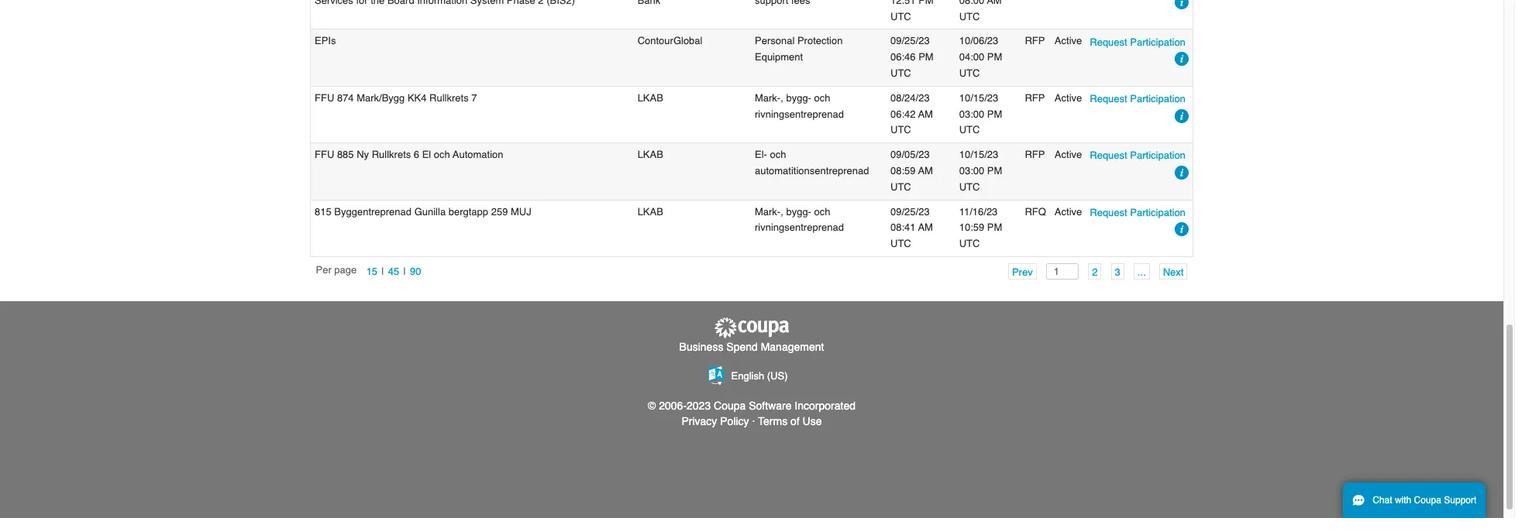Task type: vqa. For each thing, say whether or not it's contained in the screenshot.
+1 201-555-0123 text box
no



Task type: locate. For each thing, give the bounding box(es) containing it.
3 request participation from the top
[[1090, 150, 1186, 161]]

10/15/23 03:00 pm utc down 10/06/23 04:00 pm utc
[[959, 92, 1002, 136]]

1 vertical spatial ffu
[[315, 149, 334, 161]]

0 horizontal spatial rullkrets
[[372, 149, 411, 161]]

2 navigation from the left
[[999, 263, 1188, 280]]

08/24/23
[[891, 92, 930, 104]]

utc inside 09/05/23 08:59 am utc
[[891, 181, 911, 193]]

1 mark-, bygg- och rivningsentreprenad from the top
[[755, 92, 844, 120]]

am down the 08/24/23
[[918, 108, 933, 120]]

0 vertical spatial mark-
[[755, 92, 781, 104]]

navigation containing prev
[[999, 263, 1188, 280]]

2 | from the left
[[403, 265, 406, 277]]

0 vertical spatial 10/15/23
[[959, 92, 998, 104]]

3 request from the top
[[1090, 150, 1127, 161]]

am inside 08/24/23 06:42 am utc
[[918, 108, 933, 120]]

1 vertical spatial 03:00
[[959, 165, 984, 177]]

bygg- for 08/24/23
[[786, 92, 811, 104]]

2 rfp from the top
[[1025, 92, 1045, 104]]

am inside 09/05/23 08:59 am utc
[[918, 165, 933, 177]]

rfp for 08/24/23 06:42 am utc
[[1025, 92, 1045, 104]]

mark- for 08/24/23 06:42 am utc
[[755, 92, 781, 104]]

09/25/23 08:41 am utc
[[891, 206, 933, 250]]

45 button
[[384, 263, 403, 279]]

active for 08/24/23 06:42 am utc
[[1055, 92, 1082, 104]]

2 active from the top
[[1055, 92, 1082, 104]]

automation
[[453, 149, 503, 161]]

10/15/23 03:00 pm utc
[[959, 92, 1002, 136], [959, 149, 1002, 193]]

0 vertical spatial ,
[[781, 92, 783, 104]]

active
[[1055, 35, 1082, 47], [1055, 92, 1082, 104], [1055, 149, 1082, 161], [1055, 206, 1082, 218]]

rfp for 09/05/23 08:59 am utc
[[1025, 149, 1045, 161]]

1 am from the top
[[918, 108, 933, 120]]

1 vertical spatial rfp
[[1025, 92, 1045, 104]]

utc down 08:59
[[891, 181, 911, 193]]

mark- down equipment
[[755, 92, 781, 104]]

request participation button for 09/25/23 06:46 pm utc
[[1090, 34, 1186, 50]]

pm down 10/06/23 04:00 pm utc
[[987, 108, 1002, 120]]

utc right 08/24/23 06:42 am utc
[[959, 124, 980, 136]]

coupa right with
[[1414, 495, 1442, 506]]

2 10/15/23 from the top
[[959, 149, 998, 161]]

| right 15
[[382, 265, 384, 277]]

0 vertical spatial 09/25/23
[[891, 35, 930, 47]]

am right 08:41
[[918, 222, 933, 234]]

1 bygg- from the top
[[786, 92, 811, 104]]

3 participation from the top
[[1130, 150, 1186, 161]]

utc down 06:46
[[891, 67, 911, 79]]

utc
[[891, 67, 911, 79], [959, 67, 980, 79], [891, 124, 911, 136], [959, 124, 980, 136], [891, 181, 911, 193], [959, 181, 980, 193], [891, 238, 911, 250], [959, 238, 980, 250]]

09/25/23
[[891, 35, 930, 47], [891, 206, 930, 218]]

1 10/15/23 from the top
[[959, 92, 998, 104]]

request participation for 09/25/23 08:41 am utc
[[1090, 207, 1186, 218]]

utc down 06:42
[[891, 124, 911, 136]]

4 request from the top
[[1090, 207, 1127, 218]]

active for 09/25/23 08:41 am utc
[[1055, 206, 1082, 218]]

1 vertical spatial mark-
[[755, 206, 781, 218]]

2 mark- from the top
[[755, 206, 781, 218]]

pm inside 10/06/23 04:00 pm utc
[[987, 51, 1002, 63]]

03:00 down 04:00 in the top of the page
[[959, 108, 984, 120]]

2 10/15/23 03:00 pm utc from the top
[[959, 149, 1002, 193]]

am for 09/25/23
[[918, 222, 933, 234]]

1 vertical spatial mark-, bygg- och rivningsentreprenad
[[755, 206, 844, 234]]

rivningsentreprenad for 06:42
[[755, 108, 844, 120]]

navigation
[[316, 263, 425, 280], [999, 263, 1188, 280]]

utc up 11/16/23
[[959, 181, 980, 193]]

2 request from the top
[[1090, 93, 1127, 105]]

coupa supplier portal image
[[713, 317, 791, 339]]

1 vertical spatial ,
[[781, 206, 783, 218]]

2 ffu from the top
[[315, 149, 334, 161]]

1 participation from the top
[[1130, 36, 1186, 48]]

1 vertical spatial rivningsentreprenad
[[755, 222, 844, 234]]

1 10/15/23 03:00 pm utc from the top
[[959, 92, 1002, 136]]

2 rivningsentreprenad from the top
[[755, 222, 844, 234]]

1 request participation from the top
[[1090, 36, 1186, 48]]

90 button
[[406, 263, 425, 279]]

1 mark- from the top
[[755, 92, 781, 104]]

request participation button for 09/05/23 08:59 am utc
[[1090, 147, 1186, 164]]

rfq
[[1025, 206, 1046, 218]]

pm inside 11/16/23 10:59 pm utc
[[987, 222, 1002, 234]]

09/25/23 up 08:41
[[891, 206, 930, 218]]

participation
[[1130, 36, 1186, 48], [1130, 93, 1186, 105], [1130, 150, 1186, 161], [1130, 207, 1186, 218]]

...
[[1138, 266, 1146, 278]]

90
[[410, 265, 421, 277]]

pm right 06:46
[[919, 51, 934, 63]]

ffu left 885
[[315, 149, 334, 161]]

2 03:00 from the top
[[959, 165, 984, 177]]

rivningsentreprenad down 'automatitionsentreprenad'
[[755, 222, 844, 234]]

2 request participation from the top
[[1090, 93, 1186, 105]]

rullkrets left 7
[[429, 92, 469, 104]]

pm
[[919, 51, 934, 63], [987, 51, 1002, 63], [987, 108, 1002, 120], [987, 165, 1002, 177], [987, 222, 1002, 234]]

management
[[761, 341, 824, 353]]

1 horizontal spatial rullkrets
[[429, 92, 469, 104]]

4 active from the top
[[1055, 206, 1082, 218]]

, down 'automatitionsentreprenad'
[[781, 206, 783, 218]]

ffu for ffu 874 mark/bygg kk4 rullkrets 7
[[315, 92, 334, 104]]

1 horizontal spatial coupa
[[1414, 495, 1442, 506]]

el
[[422, 149, 431, 161]]

0 horizontal spatial |
[[382, 265, 384, 277]]

10/15/23 03:00 pm utc for 09/05/23
[[959, 149, 1002, 193]]

use
[[803, 415, 822, 428]]

0 vertical spatial rfp
[[1025, 35, 1045, 47]]

2 vertical spatial rfp
[[1025, 149, 1045, 161]]

1 vertical spatial 10/15/23 03:00 pm utc
[[959, 149, 1002, 193]]

coupa up policy
[[714, 400, 746, 412]]

1 vertical spatial lkab
[[638, 149, 663, 161]]

mark-, bygg- och rivningsentreprenad down 'automatitionsentreprenad'
[[755, 206, 844, 234]]

prev
[[1012, 266, 1033, 278]]

1 ffu from the top
[[315, 92, 334, 104]]

| left '90'
[[403, 265, 406, 277]]

1 vertical spatial coupa
[[1414, 495, 1442, 506]]

2 vertical spatial lkab
[[638, 206, 663, 218]]

utc inside 11/16/23 10:59 pm utc
[[959, 238, 980, 250]]

03:00 up 11/16/23
[[959, 165, 984, 177]]

15
[[366, 265, 378, 277]]

rullkrets left 6
[[372, 149, 411, 161]]

09/25/23 for 08:41
[[891, 206, 930, 218]]

am down 09/05/23
[[918, 165, 933, 177]]

request participation
[[1090, 36, 1186, 48], [1090, 93, 1186, 105], [1090, 150, 1186, 161], [1090, 207, 1186, 218]]

2 mark-, bygg- och rivningsentreprenad from the top
[[755, 206, 844, 234]]

10/15/23 03:00 pm utc for 08/24/23
[[959, 92, 1002, 136]]

1 vertical spatial 10/15/23
[[959, 149, 998, 161]]

0 vertical spatial 10/15/23 03:00 pm utc
[[959, 92, 1002, 136]]

4 request participation button from the top
[[1090, 204, 1186, 221]]

business
[[679, 341, 723, 353]]

2 , from the top
[[781, 206, 783, 218]]

of
[[791, 415, 800, 428]]

2 09/25/23 from the top
[[891, 206, 930, 218]]

rfp
[[1025, 35, 1045, 47], [1025, 92, 1045, 104], [1025, 149, 1045, 161]]

next
[[1163, 266, 1184, 278]]

2
[[1092, 266, 1098, 278]]

request participation button for 09/25/23 08:41 am utc
[[1090, 204, 1186, 221]]

coupa
[[714, 400, 746, 412], [1414, 495, 1442, 506]]

bygg- down 'automatitionsentreprenad'
[[786, 206, 811, 218]]

ffu left 874
[[315, 92, 334, 104]]

2006-
[[659, 400, 687, 412]]

participation for 09/05/23 08:59 am utc
[[1130, 150, 1186, 161]]

personal
[[755, 35, 795, 47]]

incorporated
[[795, 400, 856, 412]]

pm down 10/06/23
[[987, 51, 1002, 63]]

0 vertical spatial ffu
[[315, 92, 334, 104]]

3 am from the top
[[918, 222, 933, 234]]

10/15/23 down 10/06/23 04:00 pm utc
[[959, 92, 998, 104]]

0 vertical spatial rullkrets
[[429, 92, 469, 104]]

11/16/23
[[959, 206, 998, 218]]

utc inside 08/24/23 06:42 am utc
[[891, 124, 911, 136]]

3 lkab from the top
[[638, 206, 663, 218]]

och
[[814, 92, 830, 104], [434, 149, 450, 161], [770, 149, 786, 161], [814, 206, 830, 218]]

1 vertical spatial am
[[918, 165, 933, 177]]

mark-, bygg- och rivningsentreprenad down equipment
[[755, 92, 844, 120]]

1 active from the top
[[1055, 35, 1082, 47]]

0 vertical spatial mark-, bygg- och rivningsentreprenad
[[755, 92, 844, 120]]

am for 09/05/23
[[918, 165, 933, 177]]

1 09/25/23 from the top
[[891, 35, 930, 47]]

1 , from the top
[[781, 92, 783, 104]]

am
[[918, 108, 933, 120], [918, 165, 933, 177], [918, 222, 933, 234]]

08/24/23 06:42 am utc
[[891, 92, 933, 136]]

4 participation from the top
[[1130, 207, 1186, 218]]

request
[[1090, 36, 1127, 48], [1090, 93, 1127, 105], [1090, 150, 1127, 161], [1090, 207, 1127, 218]]

participation for 08/24/23 06:42 am utc
[[1130, 93, 1186, 105]]

muj
[[511, 206, 531, 218]]

am inside 09/25/23 08:41 am utc
[[918, 222, 933, 234]]

request participation button
[[1090, 34, 1186, 50], [1090, 91, 1186, 107], [1090, 147, 1186, 164], [1090, 204, 1186, 221]]

ny
[[357, 149, 369, 161]]

request participation for 09/05/23 08:59 am utc
[[1090, 150, 1186, 161]]

1 vertical spatial rullkrets
[[372, 149, 411, 161]]

1 horizontal spatial navigation
[[999, 263, 1188, 280]]

ffu 874 mark/bygg kk4 rullkrets 7
[[315, 92, 477, 104]]

2 vertical spatial am
[[918, 222, 933, 234]]

lkab
[[638, 92, 663, 104], [638, 149, 663, 161], [638, 206, 663, 218]]

1 request from the top
[[1090, 36, 1127, 48]]

,
[[781, 92, 783, 104], [781, 206, 783, 218]]

10/15/23 for 09/05/23 08:59 am utc
[[959, 149, 998, 161]]

2 button
[[1088, 263, 1102, 279]]

1 horizontal spatial |
[[403, 265, 406, 277]]

© 2006-2023 coupa software incorporated
[[648, 400, 856, 412]]

1 request participation button from the top
[[1090, 34, 1186, 50]]

2 am from the top
[[918, 165, 933, 177]]

, for 08/24/23
[[781, 92, 783, 104]]

09/25/23 up 06:46
[[891, 35, 930, 47]]

3 rfp from the top
[[1025, 149, 1045, 161]]

|
[[382, 265, 384, 277], [403, 265, 406, 277]]

09/25/23 inside 09/25/23 08:41 am utc
[[891, 206, 930, 218]]

0 vertical spatial bygg-
[[786, 92, 811, 104]]

0 vertical spatial am
[[918, 108, 933, 120]]

utc down 04:00 in the top of the page
[[959, 67, 980, 79]]

ffu
[[315, 92, 334, 104], [315, 149, 334, 161]]

1 rivningsentreprenad from the top
[[755, 108, 844, 120]]

utc inside 09/25/23 08:41 am utc
[[891, 238, 911, 250]]

contourglobal
[[638, 35, 703, 47]]

coupa inside button
[[1414, 495, 1442, 506]]

english
[[731, 370, 764, 382]]

rullkrets
[[429, 92, 469, 104], [372, 149, 411, 161]]

... button
[[1134, 263, 1150, 279]]

0 horizontal spatial coupa
[[714, 400, 746, 412]]

3 active from the top
[[1055, 149, 1082, 161]]

2 request participation button from the top
[[1090, 91, 1186, 107]]

3 request participation button from the top
[[1090, 147, 1186, 164]]

utc inside 10/06/23 04:00 pm utc
[[959, 67, 980, 79]]

mark-, bygg- och rivningsentreprenad
[[755, 92, 844, 120], [755, 206, 844, 234]]

bygg- down equipment
[[786, 92, 811, 104]]

rivningsentreprenad up el- och automatitionsentreprenad
[[755, 108, 844, 120]]

utc down 10:59
[[959, 238, 980, 250]]

lkab for ffu 885 ny rullkrets 6 el och automation
[[638, 149, 663, 161]]

1 lkab from the top
[[638, 92, 663, 104]]

0 vertical spatial 03:00
[[959, 108, 984, 120]]

2 participation from the top
[[1130, 93, 1186, 105]]

0 vertical spatial lkab
[[638, 92, 663, 104]]

4 request participation from the top
[[1090, 207, 1186, 218]]

pm inside "09/25/23 06:46 pm utc"
[[919, 51, 934, 63]]

per
[[316, 264, 332, 276]]

och down 'automatitionsentreprenad'
[[814, 206, 830, 218]]

pm for 09/25/23 06:46 pm utc
[[987, 51, 1002, 63]]

1 rfp from the top
[[1025, 35, 1045, 47]]

1 vertical spatial 09/25/23
[[891, 206, 930, 218]]

mark- down el-
[[755, 206, 781, 218]]

mark-
[[755, 92, 781, 104], [755, 206, 781, 218]]

epis
[[315, 35, 336, 47]]

pm down 11/16/23
[[987, 222, 1002, 234]]

2 bygg- from the top
[[786, 206, 811, 218]]

pm up 11/16/23
[[987, 165, 1002, 177]]

chat
[[1373, 495, 1392, 506]]

10/15/23 up 11/16/23
[[959, 149, 998, 161]]

software
[[749, 400, 792, 412]]

utc down 08:41
[[891, 238, 911, 250]]

1 vertical spatial bygg-
[[786, 206, 811, 218]]

1 03:00 from the top
[[959, 108, 984, 120]]

business spend management
[[679, 341, 824, 353]]

chat with coupa support button
[[1343, 483, 1486, 518]]

1 navigation from the left
[[316, 263, 425, 280]]

, down equipment
[[781, 92, 783, 104]]

2 lkab from the top
[[638, 149, 663, 161]]

och right el-
[[770, 149, 786, 161]]

rivningsentreprenad
[[755, 108, 844, 120], [755, 222, 844, 234]]

10/15/23 03:00 pm utc up 11/16/23
[[959, 149, 1002, 193]]

09/25/23 inside "09/25/23 06:46 pm utc"
[[891, 35, 930, 47]]

0 horizontal spatial navigation
[[316, 263, 425, 280]]

0 vertical spatial rivningsentreprenad
[[755, 108, 844, 120]]



Task type: describe. For each thing, give the bounding box(es) containing it.
259
[[491, 206, 508, 218]]

rfp for 09/25/23 06:46 pm utc
[[1025, 35, 1045, 47]]

11/16/23 10:59 pm utc
[[959, 206, 1002, 250]]

per page
[[316, 264, 357, 276]]

privacy policy link
[[682, 415, 749, 428]]

terms
[[758, 415, 788, 428]]

bergtapp
[[449, 206, 488, 218]]

06:46
[[891, 51, 916, 63]]

chat with coupa support
[[1373, 495, 1477, 506]]

09/05/23 08:59 am utc
[[891, 149, 933, 193]]

3
[[1115, 266, 1120, 278]]

ffu 885 ny rullkrets 6 el och automation
[[315, 149, 503, 161]]

pm for 09/05/23 08:59 am utc
[[987, 165, 1002, 177]]

45
[[388, 265, 399, 277]]

, for 09/25/23
[[781, 206, 783, 218]]

english (us)
[[731, 370, 788, 382]]

request participation for 08/24/23 06:42 am utc
[[1090, 93, 1186, 105]]

byggentreprenad
[[334, 206, 412, 218]]

request for 09/05/23 08:59 am utc
[[1090, 150, 1127, 161]]

10:59
[[959, 222, 984, 234]]

spend
[[726, 341, 758, 353]]

participation for 09/25/23 06:46 pm utc
[[1130, 36, 1186, 48]]

equipment
[[755, 51, 803, 63]]

815
[[315, 206, 331, 218]]

protection
[[797, 35, 843, 47]]

next button
[[1159, 263, 1188, 279]]

policy
[[720, 415, 749, 428]]

bygg- for 09/25/23
[[786, 206, 811, 218]]

lkab for 815 byggentreprenad gunilla bergtapp 259 muj
[[638, 206, 663, 218]]

request participation for 09/25/23 06:46 pm utc
[[1090, 36, 1186, 48]]

03:00 for 08/24/23
[[959, 108, 984, 120]]

och right el
[[434, 149, 450, 161]]

09/25/23 06:46 pm utc
[[891, 35, 934, 79]]

15 button
[[362, 263, 382, 279]]

©
[[648, 400, 656, 412]]

el-
[[755, 149, 767, 161]]

with
[[1395, 495, 1412, 506]]

support
[[1444, 495, 1477, 506]]

active for 09/05/23 08:59 am utc
[[1055, 149, 1082, 161]]

personal protection equipment
[[755, 35, 843, 63]]

Jump to page number field
[[1046, 263, 1079, 280]]

874
[[337, 92, 354, 104]]

09/25/23 for 06:46
[[891, 35, 930, 47]]

mark/bygg
[[357, 92, 405, 104]]

mark-, bygg- och rivningsentreprenad for 08:41
[[755, 206, 844, 234]]

08:59
[[891, 165, 916, 177]]

el- och automatitionsentreprenad
[[755, 149, 869, 177]]

6
[[414, 149, 419, 161]]

lkab for ffu 874 mark/bygg kk4 rullkrets 7
[[638, 92, 663, 104]]

request participation button for 08/24/23 06:42 am utc
[[1090, 91, 1186, 107]]

terms of use
[[758, 415, 822, 428]]

prev button
[[1008, 263, 1037, 279]]

mark- for 09/25/23 08:41 am utc
[[755, 206, 781, 218]]

utc inside "09/25/23 06:46 pm utc"
[[891, 67, 911, 79]]

7
[[471, 92, 477, 104]]

rivningsentreprenad for 08:41
[[755, 222, 844, 234]]

10/06/23
[[959, 35, 998, 47]]

page
[[334, 264, 357, 276]]

kk4
[[408, 92, 427, 104]]

participation for 09/25/23 08:41 am utc
[[1130, 207, 1186, 218]]

03:00 for 09/05/23
[[959, 165, 984, 177]]

10/15/23 for 08/24/23 06:42 am utc
[[959, 92, 998, 104]]

pm for 08/24/23 06:42 am utc
[[987, 108, 1002, 120]]

automatitionsentreprenad
[[755, 165, 869, 177]]

och down personal protection equipment
[[814, 92, 830, 104]]

0 vertical spatial coupa
[[714, 400, 746, 412]]

09/05/23
[[891, 149, 930, 161]]

(us)
[[767, 370, 788, 382]]

3 button
[[1111, 263, 1124, 279]]

10/06/23 04:00 pm utc
[[959, 35, 1002, 79]]

ffu for ffu 885 ny rullkrets 6 el och automation
[[315, 149, 334, 161]]

request for 09/25/23 08:41 am utc
[[1090, 207, 1127, 218]]

request for 08/24/23 06:42 am utc
[[1090, 93, 1127, 105]]

am for 08/24/23
[[918, 108, 933, 120]]

privacy
[[682, 415, 717, 428]]

08:41
[[891, 222, 916, 234]]

885
[[337, 149, 354, 161]]

mark-, bygg- och rivningsentreprenad for 06:42
[[755, 92, 844, 120]]

request for 09/25/23 06:46 pm utc
[[1090, 36, 1127, 48]]

04:00
[[959, 51, 984, 63]]

2023
[[687, 400, 711, 412]]

1 | from the left
[[382, 265, 384, 277]]

815 byggentreprenad gunilla bergtapp 259 muj
[[315, 206, 531, 218]]

active for 09/25/23 06:46 pm utc
[[1055, 35, 1082, 47]]

gunilla
[[414, 206, 446, 218]]

pm for 09/25/23 08:41 am utc
[[987, 222, 1002, 234]]

terms of use link
[[758, 415, 822, 428]]

06:42
[[891, 108, 916, 120]]

15 | 45 | 90
[[366, 265, 421, 277]]

privacy policy
[[682, 415, 749, 428]]

och inside el- och automatitionsentreprenad
[[770, 149, 786, 161]]

navigation containing per page
[[316, 263, 425, 280]]



